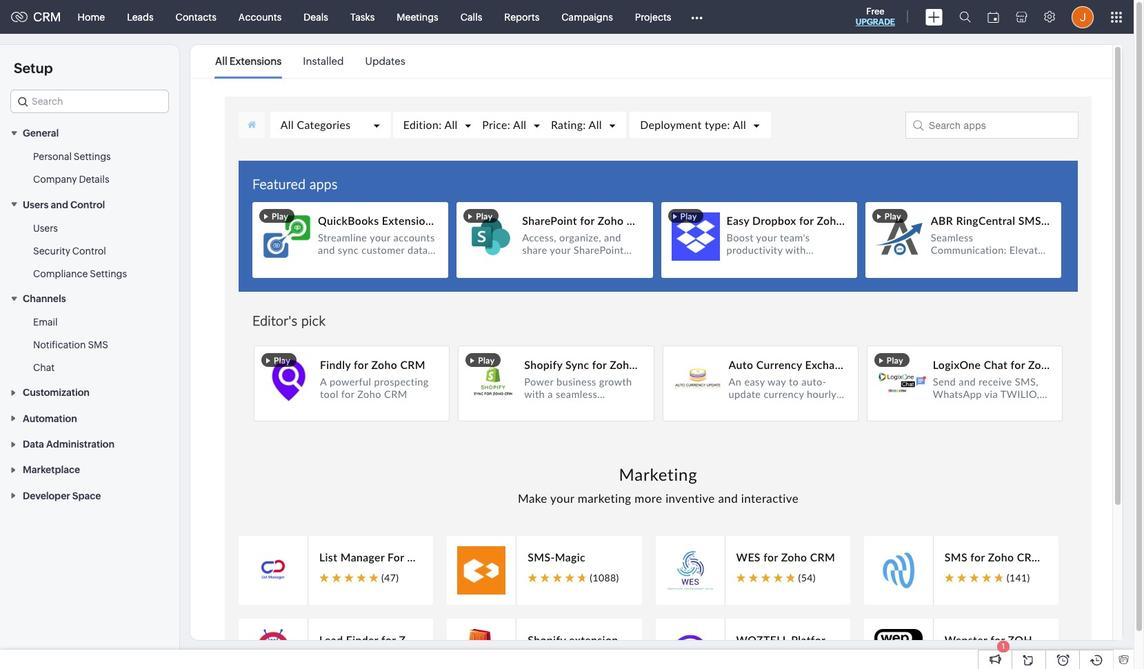 Task type: describe. For each thing, give the bounding box(es) containing it.
leads
[[127, 11, 154, 22]]

data administration button
[[0, 431, 179, 457]]

details
[[79, 174, 109, 185]]

updates link
[[365, 46, 406, 77]]

calls link
[[450, 0, 493, 33]]

home
[[78, 11, 105, 22]]

notification sms link
[[33, 338, 108, 352]]

chat link
[[33, 361, 55, 375]]

developer space
[[23, 490, 101, 501]]

leads link
[[116, 0, 165, 33]]

all extensions
[[215, 55, 282, 67]]

profile image
[[1072, 6, 1094, 28]]

meetings
[[397, 11, 439, 22]]

channels
[[23, 293, 66, 304]]

extensions
[[230, 55, 282, 67]]

meetings link
[[386, 0, 450, 33]]

automation
[[23, 413, 77, 424]]

contacts
[[176, 11, 217, 22]]

campaigns link
[[551, 0, 624, 33]]

setup
[[14, 60, 53, 76]]

updates
[[365, 55, 406, 67]]

crm
[[33, 10, 61, 24]]

personal
[[33, 151, 72, 162]]

tasks link
[[339, 0, 386, 33]]

space
[[72, 490, 101, 501]]

data
[[23, 439, 44, 450]]

projects
[[635, 11, 672, 22]]

notification sms
[[33, 339, 108, 350]]

company details
[[33, 174, 109, 185]]

channels button
[[0, 285, 179, 311]]

company
[[33, 174, 77, 185]]

projects link
[[624, 0, 683, 33]]

users link
[[33, 221, 58, 235]]

general region
[[0, 146, 179, 191]]

calls
[[461, 11, 482, 22]]

users for users and control
[[23, 199, 49, 210]]

data administration
[[23, 439, 115, 450]]

accounts link
[[228, 0, 293, 33]]

tasks
[[350, 11, 375, 22]]

1
[[1002, 642, 1005, 651]]

personal settings
[[33, 151, 111, 162]]

general
[[23, 128, 59, 139]]

all
[[215, 55, 227, 67]]

automation button
[[0, 405, 179, 431]]



Task type: locate. For each thing, give the bounding box(es) containing it.
users left and
[[23, 199, 49, 210]]

security control
[[33, 245, 106, 256]]

administration
[[46, 439, 115, 450]]

crm link
[[11, 10, 61, 24]]

settings for compliance settings
[[90, 268, 127, 279]]

settings inside general 'region'
[[74, 151, 111, 162]]

1 vertical spatial settings
[[90, 268, 127, 279]]

compliance settings
[[33, 268, 127, 279]]

compliance
[[33, 268, 88, 279]]

settings up channels dropdown button
[[90, 268, 127, 279]]

email link
[[33, 315, 58, 329]]

sms
[[88, 339, 108, 350]]

compliance settings link
[[33, 267, 127, 281]]

Search text field
[[11, 90, 168, 112]]

create menu image
[[926, 9, 943, 25]]

general button
[[0, 120, 179, 146]]

installed link
[[303, 46, 344, 77]]

create menu element
[[917, 0, 951, 33]]

free upgrade
[[856, 6, 895, 27]]

all extensions link
[[215, 46, 282, 77]]

calendar image
[[988, 11, 1000, 22]]

control down details on the left of page
[[70, 199, 105, 210]]

deals
[[304, 11, 328, 22]]

users up security
[[33, 223, 58, 234]]

control inside region
[[72, 245, 106, 256]]

control up the compliance settings link
[[72, 245, 106, 256]]

control inside dropdown button
[[70, 199, 105, 210]]

settings inside the users and control region
[[90, 268, 127, 279]]

users inside the users and control region
[[33, 223, 58, 234]]

users and control
[[23, 199, 105, 210]]

and
[[51, 199, 68, 210]]

users
[[23, 199, 49, 210], [33, 223, 58, 234]]

customization
[[23, 387, 90, 398]]

security control link
[[33, 244, 106, 258]]

upgrade
[[856, 17, 895, 27]]

users and control button
[[0, 191, 179, 217]]

campaigns
[[562, 11, 613, 22]]

developer
[[23, 490, 70, 501]]

marketplace
[[23, 465, 80, 476]]

users for users
[[33, 223, 58, 234]]

control
[[70, 199, 105, 210], [72, 245, 106, 256]]

email
[[33, 317, 58, 328]]

contacts link
[[165, 0, 228, 33]]

home link
[[67, 0, 116, 33]]

search image
[[960, 11, 971, 23]]

users and control region
[[0, 217, 179, 285]]

personal settings link
[[33, 150, 111, 164]]

1 vertical spatial control
[[72, 245, 106, 256]]

None field
[[10, 90, 169, 113]]

chat
[[33, 362, 55, 373]]

customization button
[[0, 379, 179, 405]]

free
[[867, 6, 885, 17]]

search element
[[951, 0, 980, 34]]

users inside users and control dropdown button
[[23, 199, 49, 210]]

1 vertical spatial users
[[33, 223, 58, 234]]

company details link
[[33, 173, 109, 186]]

marketplace button
[[0, 457, 179, 482]]

installed
[[303, 55, 344, 67]]

Other Modules field
[[683, 6, 712, 28]]

profile element
[[1064, 0, 1102, 33]]

settings
[[74, 151, 111, 162], [90, 268, 127, 279]]

reports link
[[493, 0, 551, 33]]

developer space button
[[0, 482, 179, 508]]

accounts
[[239, 11, 282, 22]]

0 vertical spatial users
[[23, 199, 49, 210]]

security
[[33, 245, 70, 256]]

channels region
[[0, 311, 179, 379]]

settings for personal settings
[[74, 151, 111, 162]]

reports
[[504, 11, 540, 22]]

settings up details on the left of page
[[74, 151, 111, 162]]

0 vertical spatial control
[[70, 199, 105, 210]]

0 vertical spatial settings
[[74, 151, 111, 162]]

notification
[[33, 339, 86, 350]]

deals link
[[293, 0, 339, 33]]



Task type: vqa. For each thing, say whether or not it's contained in the screenshot.
19
no



